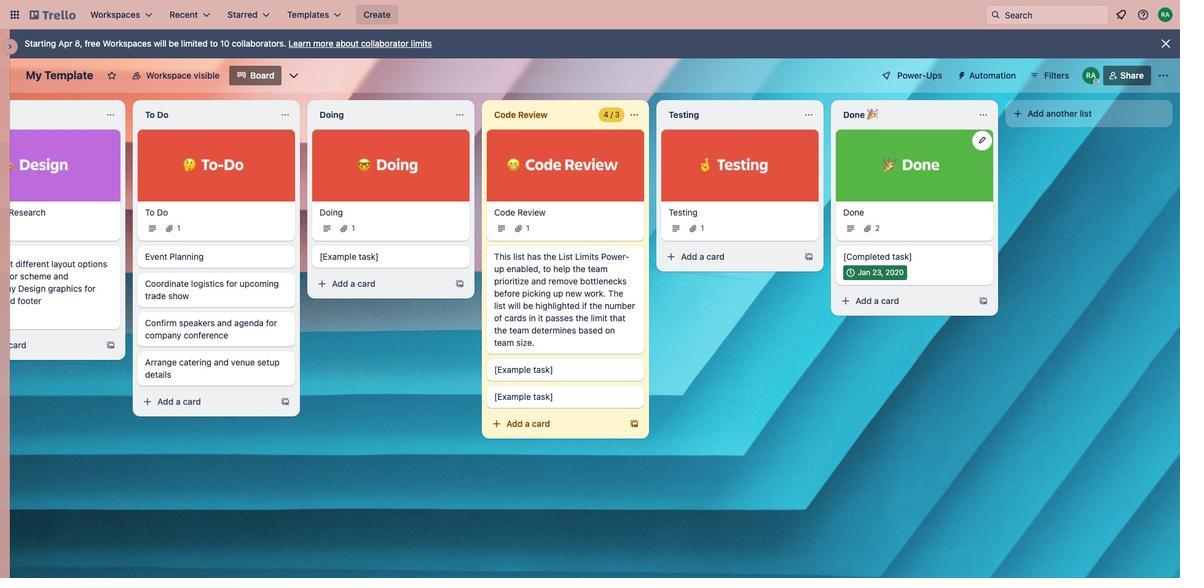 Task type: vqa. For each thing, say whether or not it's contained in the screenshot.
Starred Dropdown Button
yes



Task type: locate. For each thing, give the bounding box(es) containing it.
do inside to do text box
[[157, 109, 169, 120]]

a for event planning
[[176, 396, 181, 407]]

3 1 from the left
[[526, 224, 530, 233]]

add for code review
[[507, 419, 523, 429]]

2 do from the top
[[157, 207, 168, 217]]

filters
[[1045, 70, 1070, 81]]

create from template… image for [example task]
[[455, 279, 465, 289]]

list up of
[[494, 300, 506, 311]]

1 code review from the top
[[494, 109, 548, 120]]

ruby anderson (rubyanderson7) image
[[1159, 7, 1173, 22], [1083, 67, 1100, 84]]

team down cards
[[510, 325, 529, 335]]

to do up event
[[145, 207, 168, 217]]

done 🎉
[[844, 109, 879, 120]]

team up bottlenecks on the top
[[588, 264, 608, 274]]

2 doing from the top
[[320, 207, 343, 217]]

create from template… image for done 🎉
[[979, 296, 989, 306]]

power-
[[898, 70, 927, 81], [601, 251, 630, 262]]

up
[[494, 264, 504, 274], [553, 288, 564, 299]]

1 to from the top
[[145, 109, 155, 120]]

testing inside testing link
[[669, 207, 698, 217]]

Done 🎉 text field
[[836, 105, 974, 125]]

1 done from the top
[[844, 109, 865, 120]]

this list has the list limits power- up enabled, to help the team prioritize and remove bottlenecks before picking up new work. the list will be highlighted if the number of cards in it passes the limit that the team determines based on team size.
[[494, 251, 635, 348]]

1 horizontal spatial for
[[266, 318, 277, 328]]

logistics
[[191, 278, 224, 289]]

and left venue
[[214, 357, 229, 367]]

done for done
[[844, 207, 865, 217]]

0 horizontal spatial to
[[210, 38, 218, 49]]

my
[[26, 69, 42, 82]]

limited
[[181, 38, 208, 49]]

a
[[700, 251, 705, 262], [351, 278, 355, 289], [874, 296, 879, 306], [176, 396, 181, 407], [525, 419, 530, 429]]

1 vertical spatial ruby anderson (rubyanderson7) image
[[1083, 67, 1100, 84]]

be
[[169, 38, 179, 49], [523, 300, 533, 311]]

1 testing from the top
[[669, 109, 699, 120]]

[example task] for the topmost [example task] link
[[320, 251, 379, 262]]

1 horizontal spatial list
[[514, 251, 525, 262]]

code review for code review 'link'
[[494, 207, 546, 217]]

speakers
[[179, 318, 215, 328]]

code inside code review 'link'
[[494, 207, 515, 217]]

2 1 from the left
[[352, 224, 355, 233]]

[completed task] link
[[844, 251, 986, 263]]

task]
[[359, 251, 379, 262], [893, 251, 913, 262], [533, 364, 553, 375], [533, 391, 553, 402]]

1 for doing
[[352, 224, 355, 233]]

1 vertical spatial code review
[[494, 207, 546, 217]]

0 vertical spatial to
[[145, 109, 155, 120]]

help
[[554, 264, 571, 274]]

2 vertical spatial team
[[494, 337, 514, 348]]

0 vertical spatial for
[[226, 278, 237, 289]]

templates button
[[280, 5, 349, 25]]

None text field
[[0, 105, 101, 125]]

card
[[707, 251, 725, 262], [358, 278, 376, 289], [881, 296, 900, 306], [183, 396, 201, 407], [532, 419, 550, 429]]

2 to from the top
[[145, 207, 155, 217]]

[completed task]
[[844, 251, 913, 262]]

1 vertical spatial be
[[523, 300, 533, 311]]

done
[[844, 109, 865, 120], [844, 207, 865, 217]]

1 horizontal spatial to
[[543, 264, 551, 274]]

0 vertical spatial review
[[518, 109, 548, 120]]

star or unstar board image
[[107, 71, 117, 81]]

2 code review from the top
[[494, 207, 546, 217]]

8,
[[75, 38, 82, 49]]

0 vertical spatial and
[[532, 276, 546, 286]]

doing link
[[320, 206, 462, 219]]

1 down the doing link
[[352, 224, 355, 233]]

list right another
[[1080, 108, 1092, 119]]

code
[[494, 109, 516, 120], [494, 207, 515, 217]]

planning
[[170, 251, 204, 262]]

0 vertical spatial [example task]
[[320, 251, 379, 262]]

to do for to do link
[[145, 207, 168, 217]]

doing for the doing link
[[320, 207, 343, 217]]

1 review from the top
[[518, 109, 548, 120]]

workspaces button
[[83, 5, 160, 25]]

0 vertical spatial up
[[494, 264, 504, 274]]

add for done
[[856, 296, 872, 306]]

show menu image
[[1158, 69, 1170, 82]]

code review inside code review text box
[[494, 109, 548, 120]]

create from template… image
[[455, 279, 465, 289], [630, 419, 640, 429]]

1 vertical spatial will
[[508, 300, 521, 311]]

2 testing from the top
[[669, 207, 698, 217]]

and for setup
[[214, 357, 229, 367]]

0 vertical spatial power-
[[898, 70, 927, 81]]

1 vertical spatial do
[[157, 207, 168, 217]]

Doing text field
[[312, 105, 450, 125]]

testing inside testing text box
[[669, 109, 699, 120]]

[example
[[320, 251, 357, 262], [494, 364, 531, 375], [494, 391, 531, 402]]

ruby anderson (rubyanderson7) image right the filters
[[1083, 67, 1100, 84]]

1 down testing link
[[701, 224, 704, 233]]

and up conference
[[217, 318, 232, 328]]

event
[[145, 251, 167, 262]]

and inside confirm speakers and agenda for company conference
[[217, 318, 232, 328]]

1 vertical spatial up
[[553, 288, 564, 299]]

🎉
[[867, 109, 879, 120]]

work.
[[584, 288, 606, 299]]

highlighted
[[536, 300, 580, 311]]

event planning link
[[145, 251, 288, 263]]

it
[[538, 313, 543, 323]]

search image
[[991, 10, 1001, 20]]

for
[[226, 278, 237, 289], [266, 318, 277, 328]]

will up workspace
[[154, 38, 167, 49]]

0 horizontal spatial for
[[226, 278, 237, 289]]

review inside code review 'link'
[[518, 207, 546, 217]]

up up highlighted
[[553, 288, 564, 299]]

1 vertical spatial power-
[[601, 251, 630, 262]]

1
[[177, 224, 181, 233], [352, 224, 355, 233], [526, 224, 530, 233], [701, 224, 704, 233]]

to
[[210, 38, 218, 49], [543, 264, 551, 274]]

2 code from the top
[[494, 207, 515, 217]]

Jan 23, 2020 checkbox
[[844, 265, 908, 280]]

1 vertical spatial to
[[543, 264, 551, 274]]

2 done from the top
[[844, 207, 865, 217]]

and
[[532, 276, 546, 286], [217, 318, 232, 328], [214, 357, 229, 367]]

list up enabled,
[[514, 251, 525, 262]]

1 horizontal spatial will
[[508, 300, 521, 311]]

0 horizontal spatial power-
[[601, 251, 630, 262]]

and for for
[[217, 318, 232, 328]]

1 vertical spatial for
[[266, 318, 277, 328]]

0 vertical spatial list
[[1080, 108, 1092, 119]]

add another list button
[[1006, 100, 1173, 127]]

1 vertical spatial code
[[494, 207, 515, 217]]

2 to do from the top
[[145, 207, 168, 217]]

cards
[[505, 313, 527, 323]]

2 vertical spatial list
[[494, 300, 506, 311]]

0 vertical spatial create from template… image
[[455, 279, 465, 289]]

arrange catering and venue setup details link
[[145, 356, 288, 381]]

1 vertical spatial testing
[[669, 207, 698, 217]]

and inside arrange catering and venue setup details
[[214, 357, 229, 367]]

do
[[157, 109, 169, 120], [157, 207, 168, 217]]

create
[[364, 9, 391, 20]]

and inside this list has the list limits power- up enabled, to help the team prioritize and remove bottlenecks before picking up new work. the list will be highlighted if the number of cards in it passes the limit that the team determines based on team size.
[[532, 276, 546, 286]]

2 horizontal spatial list
[[1080, 108, 1092, 119]]

1 horizontal spatial be
[[523, 300, 533, 311]]

team left size.
[[494, 337, 514, 348]]

create from template… image for testing
[[804, 252, 814, 262]]

1 vertical spatial create from template… image
[[630, 419, 640, 429]]

0 vertical spatial testing
[[669, 109, 699, 120]]

a for [example task]
[[351, 278, 355, 289]]

to up event
[[145, 207, 155, 217]]

to inside text box
[[145, 109, 155, 120]]

Search field
[[1001, 6, 1109, 24]]

0 vertical spatial code
[[494, 109, 516, 120]]

review inside code review text box
[[518, 109, 548, 120]]

event planning
[[145, 251, 204, 262]]

1 vertical spatial to
[[145, 207, 155, 217]]

list
[[559, 251, 573, 262]]

up down this
[[494, 264, 504, 274]]

this list has the list limits power- up enabled, to help the team prioritize and remove bottlenecks before picking up new work. the list will be highlighted if the number of cards in it passes the limit that the team determines based on team size. link
[[494, 251, 637, 349]]

to down workspace
[[145, 109, 155, 120]]

23,
[[873, 268, 884, 277]]

/
[[611, 110, 613, 119]]

to left 10
[[210, 38, 218, 49]]

done up [completed
[[844, 207, 865, 217]]

1 vertical spatial done
[[844, 207, 865, 217]]

1 vertical spatial to do
[[145, 207, 168, 217]]

do up event
[[157, 207, 168, 217]]

create from template… image for this list has the list limits power- up enabled, to help the team prioritize and remove bottlenecks before picking up new work. the list will be highlighted if the number of cards in it passes the limit that the team determines based on team size.
[[630, 419, 640, 429]]

ups
[[927, 70, 943, 81]]

be up in at the bottom of page
[[523, 300, 533, 311]]

0 vertical spatial to do
[[145, 109, 169, 120]]

2 vertical spatial [example task] link
[[494, 391, 637, 403]]

the down if
[[576, 313, 589, 323]]

starred
[[228, 9, 258, 20]]

create from template… image for to do
[[280, 397, 290, 407]]

card for this list has the list limits power- up enabled, to help the team prioritize and remove bottlenecks before picking up new work. the list will be highlighted if the number of cards in it passes the limit that the team determines based on team size.
[[532, 419, 550, 429]]

1 vertical spatial [example
[[494, 364, 531, 375]]

do for to do text box at the left top
[[157, 109, 169, 120]]

to do inside to do text box
[[145, 109, 169, 120]]

learn more about collaborator limits link
[[289, 38, 432, 49]]

0 vertical spatial doing
[[320, 109, 344, 120]]

review for code review text box
[[518, 109, 548, 120]]

will inside this list has the list limits power- up enabled, to help the team prioritize and remove bottlenecks before picking up new work. the list will be highlighted if the number of cards in it passes the limit that the team determines based on team size.
[[508, 300, 521, 311]]

code inside code review text box
[[494, 109, 516, 120]]

2 vertical spatial [example task]
[[494, 391, 553, 402]]

1 to do from the top
[[145, 109, 169, 120]]

1 horizontal spatial ruby anderson (rubyanderson7) image
[[1159, 7, 1173, 22]]

will up cards
[[508, 300, 521, 311]]

1 vertical spatial list
[[514, 251, 525, 262]]

to do inside to do link
[[145, 207, 168, 217]]

0 vertical spatial team
[[588, 264, 608, 274]]

0 vertical spatial [example task] link
[[320, 251, 462, 263]]

0 horizontal spatial be
[[169, 38, 179, 49]]

this member is an admin of this board. image
[[1094, 79, 1099, 84]]

0 horizontal spatial will
[[154, 38, 167, 49]]

done left "🎉"
[[844, 109, 865, 120]]

1 vertical spatial [example task]
[[494, 364, 553, 375]]

do down workspace
[[157, 109, 169, 120]]

add
[[1028, 108, 1044, 119], [681, 251, 698, 262], [332, 278, 348, 289], [856, 296, 872, 306], [157, 396, 174, 407], [507, 419, 523, 429]]

for right the agenda
[[266, 318, 277, 328]]

0 vertical spatial [example
[[320, 251, 357, 262]]

sm image
[[953, 66, 970, 83]]

for right logistics
[[226, 278, 237, 289]]

1 code from the top
[[494, 109, 516, 120]]

1 horizontal spatial create from template… image
[[630, 419, 640, 429]]

be left the 'limited'
[[169, 38, 179, 49]]

0 horizontal spatial create from template… image
[[455, 279, 465, 289]]

number
[[605, 300, 635, 311]]

create from template… image
[[804, 252, 814, 262], [979, 296, 989, 306], [106, 340, 116, 350], [280, 397, 290, 407]]

visible
[[194, 70, 220, 81]]

starting apr 8, free workspaces will be limited to 10 collaborators. learn more about collaborator limits
[[25, 38, 432, 49]]

add for doing
[[332, 278, 348, 289]]

0 vertical spatial ruby anderson (rubyanderson7) image
[[1159, 7, 1173, 22]]

review
[[518, 109, 548, 120], [518, 207, 546, 217]]

add a card button for event planning
[[138, 392, 273, 412]]

workspaces
[[90, 9, 140, 20], [103, 38, 151, 49]]

doing
[[320, 109, 344, 120], [320, 207, 343, 217]]

code review
[[494, 109, 548, 120], [494, 207, 546, 217]]

1 do from the top
[[157, 109, 169, 120]]

0 vertical spatial workspaces
[[90, 9, 140, 20]]

and up picking
[[532, 276, 546, 286]]

starting
[[25, 38, 56, 49]]

size.
[[517, 337, 535, 348]]

1 doing from the top
[[320, 109, 344, 120]]

collaborator
[[361, 38, 409, 49]]

add a card for this list has the list limits power- up enabled, to help the team prioritize and remove bottlenecks before picking up new work. the list will be highlighted if the number of cards in it passes the limit that the team determines based on team size.
[[507, 419, 550, 429]]

1 vertical spatial and
[[217, 318, 232, 328]]

1 up event planning
[[177, 224, 181, 233]]

0 vertical spatial done
[[844, 109, 865, 120]]

board
[[250, 70, 274, 81]]

1 vertical spatial review
[[518, 207, 546, 217]]

power- up done 🎉 text field
[[898, 70, 927, 81]]

2 review from the top
[[518, 207, 546, 217]]

1 1 from the left
[[177, 224, 181, 233]]

4 1 from the left
[[701, 224, 704, 233]]

to left help
[[543, 264, 551, 274]]

1 up has
[[526, 224, 530, 233]]

2 vertical spatial and
[[214, 357, 229, 367]]

apr
[[58, 38, 72, 49]]

0 vertical spatial code review
[[494, 109, 548, 120]]

0 vertical spatial do
[[157, 109, 169, 120]]

workspaces up free
[[90, 9, 140, 20]]

done inside text field
[[844, 109, 865, 120]]

the right if
[[590, 300, 603, 311]]

code review inside code review 'link'
[[494, 207, 546, 217]]

to do down workspace
[[145, 109, 169, 120]]

another
[[1047, 108, 1078, 119]]

to do
[[145, 109, 169, 120], [145, 207, 168, 217]]

To Do text field
[[138, 105, 275, 125]]

ruby anderson (rubyanderson7) image right open information menu icon
[[1159, 7, 1173, 22]]

1 horizontal spatial power-
[[898, 70, 927, 81]]

1 for to do
[[177, 224, 181, 233]]

do inside to do link
[[157, 207, 168, 217]]

0 vertical spatial to
[[210, 38, 218, 49]]

1 vertical spatial doing
[[320, 207, 343, 217]]

to for to do text box at the left top
[[145, 109, 155, 120]]

workspaces down workspaces "popup button"
[[103, 38, 151, 49]]

details
[[145, 369, 171, 380]]

power- up bottlenecks on the top
[[601, 251, 630, 262]]

doing inside text box
[[320, 109, 344, 120]]

the down of
[[494, 325, 507, 335]]

coordinate logistics for upcoming trade show link
[[145, 278, 288, 302]]



Task type: describe. For each thing, give the bounding box(es) containing it.
recent
[[170, 9, 198, 20]]

3
[[615, 110, 620, 119]]

0 horizontal spatial ruby anderson (rubyanderson7) image
[[1083, 67, 1100, 84]]

arrange
[[145, 357, 177, 367]]

more
[[313, 38, 334, 49]]

to do for to do text box at the left top
[[145, 109, 169, 120]]

has
[[527, 251, 541, 262]]

add inside button
[[1028, 108, 1044, 119]]

of
[[494, 313, 502, 323]]

do for to do link
[[157, 207, 168, 217]]

create button
[[356, 5, 398, 25]]

2020
[[886, 268, 904, 277]]

recent button
[[162, 5, 218, 25]]

passes
[[546, 313, 574, 323]]

coordinate logistics for upcoming trade show
[[145, 278, 279, 301]]

upcoming
[[240, 278, 279, 289]]

trade
[[145, 291, 166, 301]]

automation button
[[953, 66, 1024, 85]]

share button
[[1104, 66, 1152, 85]]

edit card image
[[978, 135, 988, 145]]

code review for code review text box
[[494, 109, 548, 120]]

0 vertical spatial will
[[154, 38, 167, 49]]

add a card for [example task]
[[332, 278, 376, 289]]

power- inside this list has the list limits power- up enabled, to help the team prioritize and remove bottlenecks before picking up new work. the list will be highlighted if the number of cards in it passes the limit that the team determines based on team size.
[[601, 251, 630, 262]]

1 vertical spatial workspaces
[[103, 38, 151, 49]]

setup
[[257, 357, 280, 367]]

2
[[876, 224, 880, 233]]

Code Review text field
[[487, 105, 599, 125]]

workspace visible button
[[124, 66, 227, 85]]

add a card for event planning
[[157, 396, 201, 407]]

catering
[[179, 357, 212, 367]]

arrange catering and venue setup details
[[145, 357, 280, 380]]

1 for testing
[[701, 224, 704, 233]]

starred button
[[220, 5, 278, 25]]

testing link
[[669, 206, 812, 219]]

0 horizontal spatial list
[[494, 300, 506, 311]]

add another list
[[1028, 108, 1092, 119]]

1 horizontal spatial up
[[553, 288, 564, 299]]

be inside this list has the list limits power- up enabled, to help the team prioritize and remove bottlenecks before picking up new work. the list will be highlighted if the number of cards in it passes the limit that the team determines based on team size.
[[523, 300, 533, 311]]

in
[[529, 313, 536, 323]]

[example task] for middle [example task] link
[[494, 364, 553, 375]]

[completed
[[844, 251, 890, 262]]

collaborators.
[[232, 38, 286, 49]]

add a card button for this list has the list limits power- up enabled, to help the team prioritize and remove bottlenecks before picking up new work. the list will be highlighted if the number of cards in it passes the limit that the team determines based on team size.
[[487, 414, 622, 434]]

to for to do link
[[145, 207, 155, 217]]

coordinate
[[145, 278, 189, 289]]

workspace visible
[[146, 70, 220, 81]]

1 vertical spatial [example task] link
[[494, 364, 637, 376]]

about
[[336, 38, 359, 49]]

share
[[1121, 70, 1144, 81]]

open information menu image
[[1138, 9, 1150, 21]]

show
[[168, 291, 189, 301]]

workspace
[[146, 70, 191, 81]]

company
[[145, 330, 181, 340]]

based
[[579, 325, 603, 335]]

the
[[608, 288, 624, 299]]

card for event planning
[[183, 396, 201, 407]]

limits
[[575, 251, 599, 262]]

this
[[494, 251, 511, 262]]

Testing text field
[[662, 105, 799, 125]]

the down limits
[[573, 264, 586, 274]]

4
[[604, 110, 609, 119]]

code for code review 'link'
[[494, 207, 515, 217]]

0 notifications image
[[1114, 7, 1129, 22]]

learn
[[289, 38, 311, 49]]

code for code review text box
[[494, 109, 516, 120]]

card for [example task]
[[358, 278, 376, 289]]

before
[[494, 288, 520, 299]]

my template
[[26, 69, 93, 82]]

workspaces inside "popup button"
[[90, 9, 140, 20]]

board link
[[230, 66, 282, 85]]

back to home image
[[30, 5, 76, 25]]

picking
[[522, 288, 551, 299]]

confirm
[[145, 318, 177, 328]]

conference
[[184, 330, 228, 340]]

a for this list has the list limits power- up enabled, to help the team prioritize and remove bottlenecks before picking up new work. the list will be highlighted if the number of cards in it passes the limit that the team determines based on team size.
[[525, 419, 530, 429]]

agenda
[[234, 318, 264, 328]]

jan 23, 2020
[[858, 268, 904, 277]]

doing for doing text box
[[320, 109, 344, 120]]

add a card button for [example task]
[[312, 274, 448, 294]]

done link
[[844, 206, 986, 219]]

list inside button
[[1080, 108, 1092, 119]]

determines
[[532, 325, 576, 335]]

for inside confirm speakers and agenda for company conference
[[266, 318, 277, 328]]

to do link
[[145, 206, 288, 219]]

4 / 3
[[604, 110, 620, 119]]

0 vertical spatial be
[[169, 38, 179, 49]]

1 vertical spatial team
[[510, 325, 529, 335]]

add for to do
[[157, 396, 174, 407]]

bottlenecks
[[580, 276, 627, 286]]

jan
[[858, 268, 871, 277]]

10
[[220, 38, 230, 49]]

0 horizontal spatial up
[[494, 264, 504, 274]]

templates
[[287, 9, 329, 20]]

limit
[[591, 313, 608, 323]]

2 vertical spatial [example
[[494, 391, 531, 402]]

the right has
[[544, 251, 557, 262]]

Board name text field
[[20, 66, 100, 85]]

ruby anderson (rubyanderson7) image inside primary element
[[1159, 7, 1173, 22]]

new
[[566, 288, 582, 299]]

primary element
[[0, 0, 1181, 30]]

power- inside button
[[898, 70, 927, 81]]

power-ups button
[[873, 66, 950, 85]]

for inside coordinate logistics for upcoming trade show
[[226, 278, 237, 289]]

automation
[[970, 70, 1016, 81]]

template
[[44, 69, 93, 82]]

venue
[[231, 357, 255, 367]]

to inside this list has the list limits power- up enabled, to help the team prioritize and remove bottlenecks before picking up new work. the list will be highlighted if the number of cards in it passes the limit that the team determines based on team size.
[[543, 264, 551, 274]]

remove
[[549, 276, 578, 286]]

1 for code review
[[526, 224, 530, 233]]

[example task] for bottommost [example task] link
[[494, 391, 553, 402]]

limits
[[411, 38, 432, 49]]

testing for testing link
[[669, 207, 698, 217]]

power-ups
[[898, 70, 943, 81]]

testing for testing text box
[[669, 109, 699, 120]]

done for done 🎉
[[844, 109, 865, 120]]

review for code review 'link'
[[518, 207, 546, 217]]

customize views image
[[288, 69, 300, 82]]

filters button
[[1026, 66, 1074, 85]]



